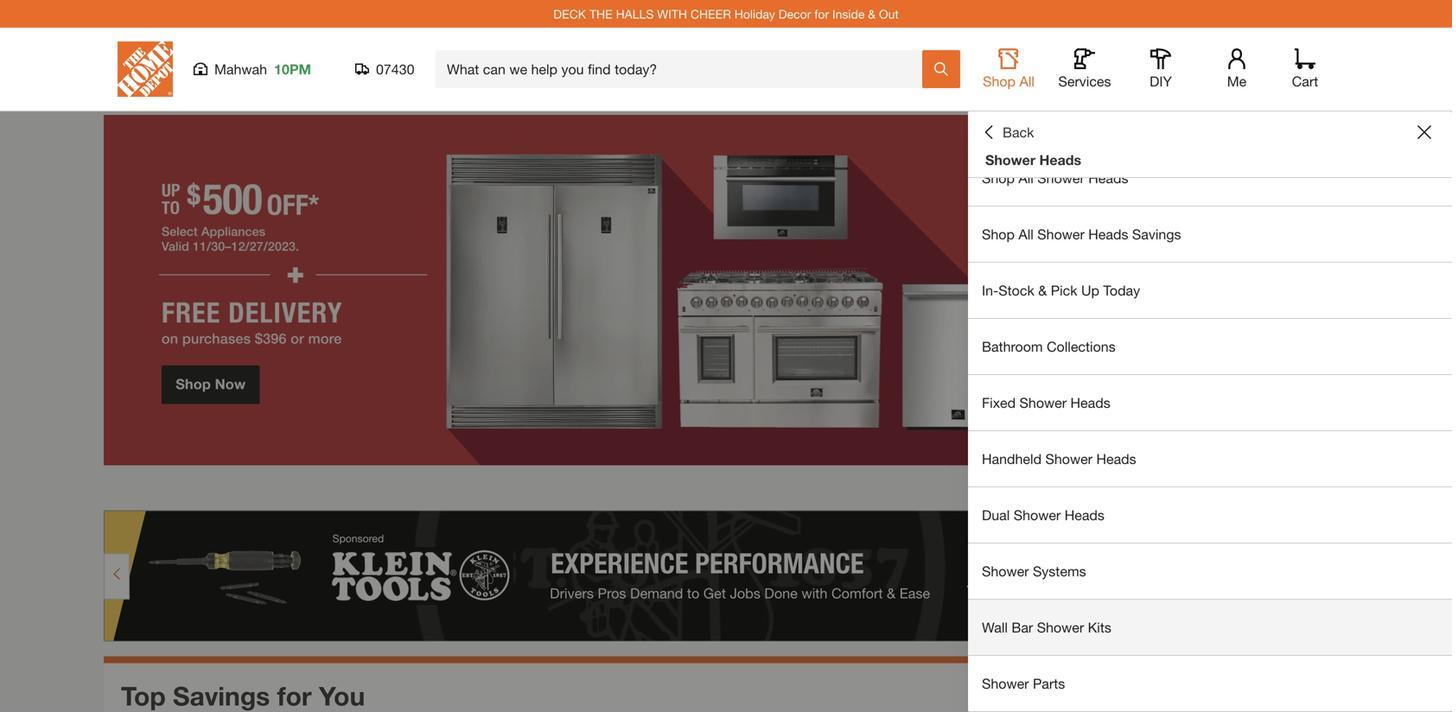 Task type: locate. For each thing, give the bounding box(es) containing it.
all for shop all shower heads savings
[[1019, 226, 1034, 243]]

deck
[[554, 7, 586, 21]]

& left out
[[869, 7, 876, 21]]

all up back
[[1020, 73, 1035, 90]]

mahwah 10pm
[[214, 61, 311, 77]]

shop inside shop all shower heads savings link
[[982, 226, 1015, 243]]

stock
[[999, 282, 1035, 299]]

collections
[[1047, 339, 1116, 355]]

the home depot logo image
[[118, 42, 173, 97]]

all down shower heads
[[1019, 170, 1034, 186]]

image for  30nov2023-hp-bau-mw44-45-hero4-appliances image
[[104, 115, 1349, 466]]

cheer
[[691, 7, 732, 21]]

for left inside
[[815, 7, 829, 21]]

all
[[1020, 73, 1035, 90], [1019, 170, 1034, 186], [1019, 226, 1034, 243]]

me button
[[1210, 48, 1265, 90]]

0 vertical spatial savings
[[1133, 226, 1182, 243]]

deck the halls with cheer holiday decor for inside & out link
[[554, 7, 899, 21]]

dual
[[982, 507, 1010, 524]]

&
[[869, 7, 876, 21], [1039, 282, 1048, 299]]

handheld
[[982, 451, 1042, 467]]

savings
[[1133, 226, 1182, 243], [173, 681, 270, 712]]

dual shower heads link
[[969, 488, 1453, 543]]

for left the you
[[277, 681, 312, 712]]

shop up in-
[[982, 226, 1015, 243]]

you
[[319, 681, 365, 712]]

diy
[[1150, 73, 1173, 90]]

up
[[1082, 282, 1100, 299]]

shop down shower heads
[[982, 170, 1015, 186]]

savings up today
[[1133, 226, 1182, 243]]

1 horizontal spatial for
[[815, 7, 829, 21]]

for
[[815, 7, 829, 21], [277, 681, 312, 712]]

1 vertical spatial shop
[[982, 170, 1015, 186]]

shop inside shop all shower heads link
[[982, 170, 1015, 186]]

all for shop all shower heads
[[1019, 170, 1034, 186]]

shop up back button
[[983, 73, 1016, 90]]

2 vertical spatial all
[[1019, 226, 1034, 243]]

shower parts
[[982, 676, 1066, 692]]

0 vertical spatial &
[[869, 7, 876, 21]]

menu containing shop all shower heads
[[969, 150, 1453, 713]]

1 horizontal spatial savings
[[1133, 226, 1182, 243]]

heads
[[1040, 152, 1082, 168], [1089, 170, 1129, 186], [1089, 226, 1129, 243], [1071, 395, 1111, 411], [1097, 451, 1137, 467], [1065, 507, 1105, 524]]

shower systems
[[982, 563, 1087, 580]]

heads inside shop all shower heads savings link
[[1089, 226, 1129, 243]]

previous slide image
[[1252, 481, 1266, 495]]

heads inside shop all shower heads link
[[1089, 170, 1129, 186]]

cart link
[[1287, 48, 1325, 90]]

shop inside shop all button
[[983, 73, 1016, 90]]

in-
[[982, 282, 999, 299]]

What can we help you find today? search field
[[447, 51, 922, 87]]

10pm
[[274, 61, 311, 77]]

feedback link image
[[1430, 292, 1453, 386]]

4
[[1282, 479, 1290, 497]]

2 vertical spatial shop
[[982, 226, 1015, 243]]

all inside button
[[1020, 73, 1035, 90]]

today
[[1104, 282, 1141, 299]]

all up stock
[[1019, 226, 1034, 243]]

0 horizontal spatial for
[[277, 681, 312, 712]]

me
[[1228, 73, 1247, 90]]

cart
[[1293, 73, 1319, 90]]

shower systems link
[[969, 544, 1453, 599]]

menu
[[969, 150, 1453, 713]]

4 / 5
[[1282, 479, 1304, 497]]

deck the halls with cheer holiday decor for inside & out
[[554, 7, 899, 21]]

& left pick
[[1039, 282, 1048, 299]]

top
[[121, 681, 166, 712]]

all for shop all
[[1020, 73, 1035, 90]]

savings right top
[[173, 681, 270, 712]]

heads inside fixed shower heads 'link'
[[1071, 395, 1111, 411]]

bar
[[1012, 620, 1034, 636]]

shower right handheld
[[1046, 451, 1093, 467]]

shop for shop all shower heads
[[982, 170, 1015, 186]]

fixed shower heads
[[982, 395, 1111, 411]]

0 vertical spatial all
[[1020, 73, 1035, 90]]

wall
[[982, 620, 1008, 636]]

1 vertical spatial &
[[1039, 282, 1048, 299]]

mahwah
[[214, 61, 267, 77]]

0 vertical spatial shop
[[983, 73, 1016, 90]]

decor
[[779, 7, 812, 21]]

bathroom
[[982, 339, 1043, 355]]

shower
[[986, 152, 1036, 168], [1038, 170, 1085, 186], [1038, 226, 1085, 243], [1020, 395, 1067, 411], [1046, 451, 1093, 467], [1014, 507, 1061, 524], [982, 563, 1030, 580], [1038, 620, 1085, 636], [982, 676, 1030, 692]]

0 horizontal spatial &
[[869, 7, 876, 21]]

back
[[1003, 124, 1035, 141]]

shower parts link
[[969, 656, 1453, 712]]

kits
[[1089, 620, 1112, 636]]

1 vertical spatial for
[[277, 681, 312, 712]]

shower heads
[[986, 152, 1082, 168]]

0 horizontal spatial savings
[[173, 681, 270, 712]]

shop all
[[983, 73, 1035, 90]]

shop all shower heads savings
[[982, 226, 1182, 243]]

1 vertical spatial all
[[1019, 170, 1034, 186]]

in-stock & pick up today
[[982, 282, 1141, 299]]

shop
[[983, 73, 1016, 90], [982, 170, 1015, 186], [982, 226, 1015, 243]]



Task type: describe. For each thing, give the bounding box(es) containing it.
pick
[[1051, 282, 1078, 299]]

wall bar shower kits
[[982, 620, 1112, 636]]

fixed
[[982, 395, 1016, 411]]

bathroom collections link
[[969, 319, 1453, 374]]

inside
[[833, 7, 865, 21]]

shower left systems
[[982, 563, 1030, 580]]

with
[[658, 7, 688, 21]]

shop all button
[[982, 48, 1037, 90]]

bathroom collections
[[982, 339, 1116, 355]]

shop all shower heads link
[[969, 150, 1453, 206]]

dual shower heads
[[982, 507, 1105, 524]]

shop all shower heads savings link
[[969, 207, 1453, 262]]

drawer close image
[[1418, 125, 1432, 139]]

shower left parts
[[982, 676, 1030, 692]]

shower right dual
[[1014, 507, 1061, 524]]

shop for shop all shower heads savings
[[982, 226, 1015, 243]]

shower down back button
[[986, 152, 1036, 168]]

shower right bar
[[1038, 620, 1085, 636]]

halls
[[616, 7, 654, 21]]

shower right 'fixed'
[[1020, 395, 1067, 411]]

/
[[1290, 479, 1296, 497]]

services button
[[1058, 48, 1113, 90]]

parts
[[1033, 676, 1066, 692]]

heads inside handheld shower heads link
[[1097, 451, 1137, 467]]

wall bar shower kits link
[[969, 600, 1453, 656]]

in-stock & pick up today link
[[969, 263, 1453, 318]]

07430 button
[[355, 61, 415, 78]]

diy button
[[1134, 48, 1189, 90]]

heads inside dual shower heads link
[[1065, 507, 1105, 524]]

1 vertical spatial savings
[[173, 681, 270, 712]]

handheld shower heads
[[982, 451, 1137, 467]]

0 vertical spatial for
[[815, 7, 829, 21]]

back button
[[982, 124, 1035, 141]]

shower up in-stock & pick up today
[[1038, 226, 1085, 243]]

shop all shower heads
[[982, 170, 1129, 186]]

systems
[[1033, 563, 1087, 580]]

out
[[880, 7, 899, 21]]

services
[[1059, 73, 1112, 90]]

the
[[590, 7, 613, 21]]

fixed shower heads link
[[969, 375, 1453, 431]]

1 horizontal spatial &
[[1039, 282, 1048, 299]]

holiday
[[735, 7, 776, 21]]

shop for shop all
[[983, 73, 1016, 90]]

handheld shower heads link
[[969, 432, 1453, 487]]

next slide image
[[1320, 481, 1334, 495]]

shower down shower heads
[[1038, 170, 1085, 186]]

5
[[1296, 479, 1304, 497]]

top savings for you
[[121, 681, 365, 712]]

07430
[[376, 61, 415, 77]]



Task type: vqa. For each thing, say whether or not it's contained in the screenshot.
the rightmost )
no



